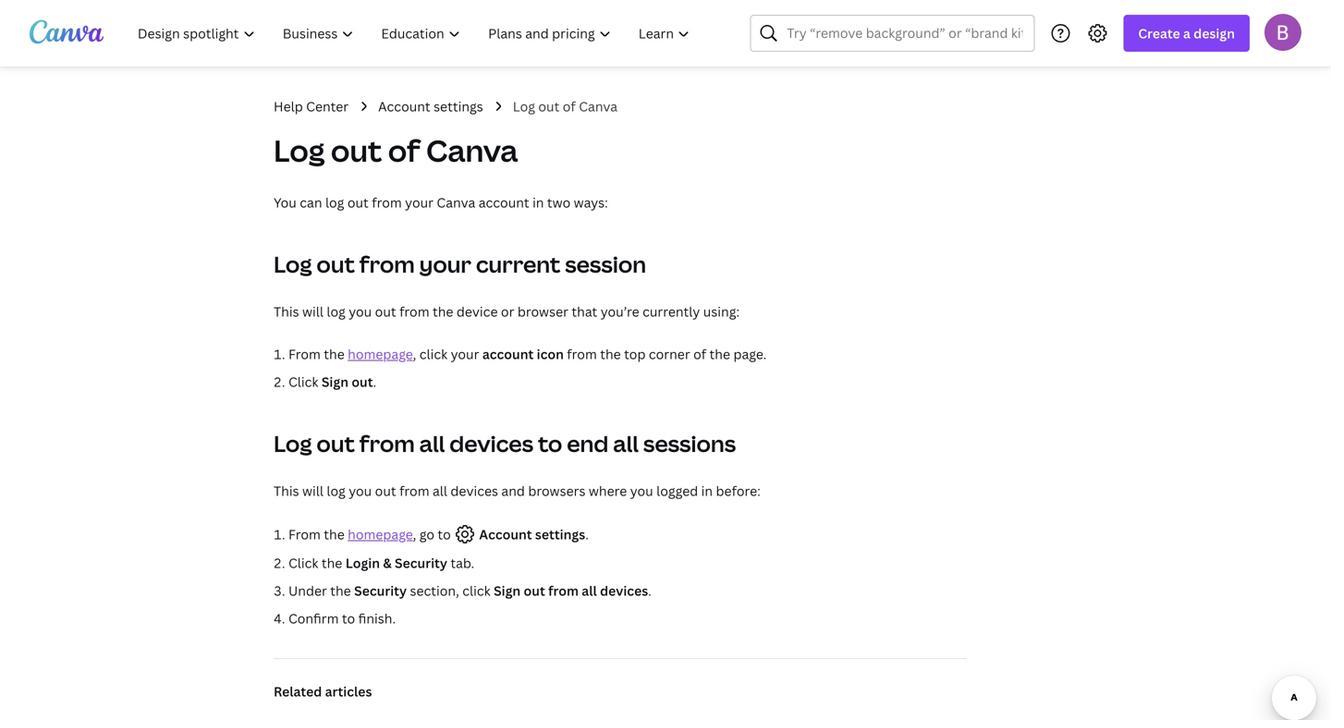 Task type: locate. For each thing, give the bounding box(es) containing it.
to for go
[[438, 526, 451, 543]]

security down click the login & security tab.
[[354, 582, 407, 600]]

from up under
[[288, 526, 321, 543]]

1 vertical spatial click
[[288, 554, 318, 572]]

1 vertical spatial sign
[[494, 582, 521, 600]]

help center
[[274, 98, 349, 115]]

1 click from the top
[[288, 373, 318, 391]]

settings down top level navigation element at the top of the page
[[434, 98, 483, 115]]

0 vertical spatial from
[[288, 345, 321, 363]]

your for from
[[405, 194, 434, 211]]

all
[[419, 429, 445, 459], [613, 429, 639, 459], [433, 482, 448, 500], [582, 582, 597, 600]]

will
[[302, 303, 324, 320], [302, 482, 324, 500]]

2 vertical spatial devices
[[600, 582, 648, 600]]

0 horizontal spatial sign
[[322, 373, 349, 391]]

log for this will log you out from all devices and browsers where you logged in before:
[[327, 482, 346, 500]]

account left icon
[[483, 345, 534, 363]]

1 horizontal spatial click
[[463, 582, 491, 600]]

2 homepage link from the top
[[348, 526, 413, 543]]

in
[[533, 194, 544, 211], [702, 482, 713, 500]]

sign
[[322, 373, 349, 391], [494, 582, 521, 600]]

account settings down top level navigation element at the top of the page
[[378, 98, 483, 115]]

the left top
[[600, 345, 621, 363]]

session
[[565, 249, 646, 279]]

1 , from the top
[[413, 345, 416, 363]]

2 horizontal spatial to
[[538, 429, 563, 459]]

confirm to finish.
[[288, 610, 396, 627]]

1 vertical spatial in
[[702, 482, 713, 500]]

0 vertical spatial will
[[302, 303, 324, 320]]

account down and
[[479, 526, 532, 543]]

click down this will log you out from the device or browser that you're currently using:
[[420, 345, 448, 363]]

settings down browsers
[[535, 526, 586, 543]]

log
[[325, 194, 344, 211], [327, 303, 346, 320], [327, 482, 346, 500]]

1 vertical spatial to
[[438, 526, 451, 543]]

bob builder image
[[1265, 14, 1302, 51]]

1 horizontal spatial of
[[563, 98, 576, 115]]

2 horizontal spatial of
[[694, 345, 707, 363]]

1 vertical spatial account
[[479, 526, 532, 543]]

you up from the homepage , go to
[[349, 482, 372, 500]]

using:
[[703, 303, 740, 320]]

devices
[[450, 429, 534, 459], [451, 482, 498, 500], [600, 582, 648, 600]]

account settings
[[378, 98, 483, 115], [476, 526, 586, 543]]

homepage link
[[348, 345, 413, 363], [348, 526, 413, 543]]

of inside log out of canva link
[[563, 98, 576, 115]]

from up click sign out .
[[288, 345, 321, 363]]

0 vertical spatial account
[[378, 98, 431, 115]]

1 homepage from the top
[[348, 345, 413, 363]]

click for click
[[288, 373, 318, 391]]

2 vertical spatial canva
[[437, 194, 476, 211]]

to right go
[[438, 526, 451, 543]]

to
[[538, 429, 563, 459], [438, 526, 451, 543], [342, 610, 355, 627]]

0 vertical spatial this
[[274, 303, 299, 320]]

0 vertical spatial homepage link
[[348, 345, 413, 363]]

2 will from the top
[[302, 482, 324, 500]]

.
[[373, 373, 377, 391], [586, 526, 589, 543], [648, 582, 652, 600]]

0 vertical spatial in
[[533, 194, 544, 211]]

1 vertical spatial ,
[[413, 526, 416, 543]]

1 horizontal spatial sign
[[494, 582, 521, 600]]

design
[[1194, 25, 1235, 42]]

the left the page.
[[710, 345, 731, 363]]

in left two
[[533, 194, 544, 211]]

of
[[563, 98, 576, 115], [388, 130, 420, 171], [694, 345, 707, 363]]

the left device
[[433, 303, 454, 320]]

1 vertical spatial click
[[463, 582, 491, 600]]

will up from the homepage , go to
[[302, 482, 324, 500]]

your
[[405, 194, 434, 211], [419, 249, 472, 279], [451, 345, 479, 363]]

your up device
[[419, 249, 472, 279]]

logged
[[657, 482, 698, 500]]

two
[[547, 194, 571, 211]]

will up click sign out .
[[302, 303, 324, 320]]

finish.
[[358, 610, 396, 627]]

1 vertical spatial will
[[302, 482, 324, 500]]

from
[[372, 194, 402, 211], [360, 249, 415, 279], [400, 303, 430, 320], [567, 345, 597, 363], [360, 429, 415, 459], [400, 482, 430, 500], [548, 582, 579, 600]]

1 homepage link from the top
[[348, 345, 413, 363]]

1 from from the top
[[288, 345, 321, 363]]

will for this will log you out from all devices and browsers where you logged in before:
[[302, 482, 324, 500]]

0 horizontal spatial .
[[373, 373, 377, 391]]

your down device
[[451, 345, 479, 363]]

0 horizontal spatial account
[[378, 98, 431, 115]]

in right logged
[[702, 482, 713, 500]]

account down top level navigation element at the top of the page
[[378, 98, 431, 115]]

0 horizontal spatial click
[[420, 345, 448, 363]]

2 vertical spatial .
[[648, 582, 652, 600]]

you're
[[601, 303, 640, 320]]

settings
[[434, 98, 483, 115], [535, 526, 586, 543]]

homepage up click sign out .
[[348, 345, 413, 363]]

the up the confirm to finish.
[[330, 582, 351, 600]]

1 vertical spatial homepage link
[[348, 526, 413, 543]]

the
[[433, 303, 454, 320], [324, 345, 345, 363], [600, 345, 621, 363], [710, 345, 731, 363], [324, 526, 345, 543], [322, 554, 342, 572], [330, 582, 351, 600]]

0 vertical spatial security
[[395, 554, 447, 572]]

1 vertical spatial canva
[[426, 130, 518, 171]]

0 vertical spatial log out of canva
[[513, 98, 618, 115]]

log out from your current session
[[274, 249, 646, 279]]

homepage for &
[[348, 526, 413, 543]]

account settings down "this will log you out from all devices and browsers where you logged in before:"
[[476, 526, 586, 543]]

1 horizontal spatial .
[[586, 526, 589, 543]]

2 vertical spatial of
[[694, 345, 707, 363]]

1 will from the top
[[302, 303, 324, 320]]

1 horizontal spatial in
[[702, 482, 713, 500]]

security
[[395, 554, 447, 572], [354, 582, 407, 600]]

2 , from the top
[[413, 526, 416, 543]]

0 vertical spatial .
[[373, 373, 377, 391]]

0 horizontal spatial to
[[342, 610, 355, 627]]

1 vertical spatial this
[[274, 482, 299, 500]]

0 vertical spatial click
[[420, 345, 448, 363]]

canva
[[579, 98, 618, 115], [426, 130, 518, 171], [437, 194, 476, 211]]

2 this from the top
[[274, 482, 299, 500]]

2 vertical spatial your
[[451, 345, 479, 363]]

you up click sign out .
[[349, 303, 372, 320]]

homepage link up click the login & security tab.
[[348, 526, 413, 543]]

from
[[288, 345, 321, 363], [288, 526, 321, 543]]

to left "end"
[[538, 429, 563, 459]]

icon
[[537, 345, 564, 363]]

out
[[539, 98, 560, 115], [331, 130, 382, 171], [348, 194, 369, 211], [317, 249, 355, 279], [375, 303, 396, 320], [352, 373, 373, 391], [317, 429, 355, 459], [375, 482, 396, 500], [524, 582, 545, 600]]

2 vertical spatial to
[[342, 610, 355, 627]]

0 vertical spatial your
[[405, 194, 434, 211]]

1 horizontal spatial to
[[438, 526, 451, 543]]

click
[[420, 345, 448, 363], [463, 582, 491, 600]]

log
[[513, 98, 535, 115], [274, 130, 325, 171], [274, 249, 312, 279], [274, 429, 312, 459]]

account left two
[[479, 194, 530, 211]]

2 homepage from the top
[[348, 526, 413, 543]]

you can log out from your canva account in two ways:
[[274, 194, 608, 211]]

0 vertical spatial to
[[538, 429, 563, 459]]

homepage up click the login & security tab.
[[348, 526, 413, 543]]

under the security section, click sign out from all devices .
[[288, 582, 652, 600]]

create a design button
[[1124, 15, 1250, 52]]

2 horizontal spatial .
[[648, 582, 652, 600]]

you
[[349, 303, 372, 320], [349, 482, 372, 500], [630, 482, 654, 500]]

this will log you out from the device or browser that you're currently using:
[[274, 303, 740, 320]]

,
[[413, 345, 416, 363], [413, 526, 416, 543]]

2 vertical spatial log
[[327, 482, 346, 500]]

this
[[274, 303, 299, 320], [274, 482, 299, 500]]

0 vertical spatial account settings
[[378, 98, 483, 115]]

articles
[[325, 683, 372, 700]]

your up the log out from your current session
[[405, 194, 434, 211]]

account
[[378, 98, 431, 115], [479, 526, 532, 543]]

log up from the homepage , go to
[[327, 482, 346, 500]]

1 vertical spatial account
[[483, 345, 534, 363]]

this will log you out from all devices and browsers where you logged in before:
[[274, 482, 761, 500]]

homepage
[[348, 345, 413, 363], [348, 526, 413, 543]]

top level navigation element
[[126, 15, 706, 52]]

log right can
[[325, 194, 344, 211]]

1 this from the top
[[274, 303, 299, 320]]

0 vertical spatial log
[[325, 194, 344, 211]]

2 click from the top
[[288, 554, 318, 572]]

0 vertical spatial ,
[[413, 345, 416, 363]]

log up click sign out .
[[327, 303, 346, 320]]

you for all
[[349, 482, 372, 500]]

1 vertical spatial devices
[[451, 482, 498, 500]]

0 vertical spatial click
[[288, 373, 318, 391]]

log out of canva
[[513, 98, 618, 115], [274, 130, 518, 171]]

homepage link up click sign out .
[[348, 345, 413, 363]]

click
[[288, 373, 318, 391], [288, 554, 318, 572]]

1 vertical spatial .
[[586, 526, 589, 543]]

0 vertical spatial sign
[[322, 373, 349, 391]]

0 vertical spatial canva
[[579, 98, 618, 115]]

1 vertical spatial log
[[327, 303, 346, 320]]

click down tab.
[[463, 582, 491, 600]]

current
[[476, 249, 561, 279]]

1 horizontal spatial settings
[[535, 526, 586, 543]]

you
[[274, 194, 297, 211]]

create a design
[[1139, 25, 1235, 42]]

a
[[1184, 25, 1191, 42]]

1 vertical spatial log out of canva
[[274, 130, 518, 171]]

0 horizontal spatial of
[[388, 130, 420, 171]]

1 horizontal spatial account
[[479, 526, 532, 543]]

1 vertical spatial your
[[419, 249, 472, 279]]

account
[[479, 194, 530, 211], [483, 345, 534, 363]]

2 from from the top
[[288, 526, 321, 543]]

security down go
[[395, 554, 447, 572]]

to left finish.
[[342, 610, 355, 627]]

this for this will log you out from the device or browser that you're currently using:
[[274, 303, 299, 320]]

click the login & security tab.
[[288, 554, 475, 572]]

1 vertical spatial homepage
[[348, 526, 413, 543]]

0 vertical spatial of
[[563, 98, 576, 115]]

corner
[[649, 345, 690, 363]]

1 vertical spatial of
[[388, 130, 420, 171]]

0 vertical spatial settings
[[434, 98, 483, 115]]

1 vertical spatial from
[[288, 526, 321, 543]]

0 vertical spatial homepage
[[348, 345, 413, 363]]

, for , click your
[[413, 345, 416, 363]]



Task type: describe. For each thing, give the bounding box(es) containing it.
Try "remove background" or "brand kit" search field
[[787, 16, 1023, 51]]

related articles
[[274, 683, 372, 700]]

center
[[306, 98, 349, 115]]

sessions
[[643, 429, 736, 459]]

homepage link for &
[[348, 526, 413, 543]]

help
[[274, 98, 303, 115]]

homepage for .
[[348, 345, 413, 363]]

you for the
[[349, 303, 372, 320]]

0 horizontal spatial in
[[533, 194, 544, 211]]

top
[[624, 345, 646, 363]]

1 vertical spatial account settings
[[476, 526, 586, 543]]

ways:
[[574, 194, 608, 211]]

section,
[[410, 582, 459, 600]]

under
[[288, 582, 327, 600]]

log for you can log out from your canva account in two ways:
[[325, 194, 344, 211]]

1 vertical spatial security
[[354, 582, 407, 600]]

log for this will log you out from the device or browser that you're currently using:
[[327, 303, 346, 320]]

0 horizontal spatial settings
[[434, 98, 483, 115]]

login
[[346, 554, 380, 572]]

browsers
[[528, 482, 586, 500]]

1 vertical spatial settings
[[535, 526, 586, 543]]

0 vertical spatial account
[[479, 194, 530, 211]]

the left login
[[322, 554, 342, 572]]

currently
[[643, 303, 700, 320]]

before:
[[716, 482, 761, 500]]

you right where
[[630, 482, 654, 500]]

the up click sign out .
[[324, 345, 345, 363]]

page.
[[734, 345, 767, 363]]

tab.
[[451, 554, 475, 572]]

device
[[457, 303, 498, 320]]

this for this will log you out from all devices and browsers where you logged in before:
[[274, 482, 299, 500]]

click for click the
[[288, 554, 318, 572]]

your for click
[[451, 345, 479, 363]]

from for from the homepage , go to
[[288, 526, 321, 543]]

and
[[502, 482, 525, 500]]

help center link
[[274, 96, 349, 117]]

create
[[1139, 25, 1181, 42]]

&
[[383, 554, 392, 572]]

log out of canva link
[[513, 96, 618, 117]]

will for this will log you out from the device or browser that you're currently using:
[[302, 303, 324, 320]]

the up click the login & security tab.
[[324, 526, 345, 543]]

from for from the homepage , click your account icon from the top corner of the page.
[[288, 345, 321, 363]]

click sign out .
[[288, 373, 377, 391]]

browser
[[518, 303, 569, 320]]

end
[[567, 429, 609, 459]]

log out from all devices to end all sessions
[[274, 429, 736, 459]]

click for section,
[[463, 582, 491, 600]]

to for devices
[[538, 429, 563, 459]]

homepage link for .
[[348, 345, 413, 363]]

confirm
[[288, 610, 339, 627]]

, for , go to
[[413, 526, 416, 543]]

from the homepage , click your account icon from the top corner of the page.
[[288, 345, 767, 363]]

0 vertical spatial devices
[[450, 429, 534, 459]]

that
[[572, 303, 598, 320]]

click for ,
[[420, 345, 448, 363]]

can
[[300, 194, 322, 211]]

or
[[501, 303, 515, 320]]

account settings link
[[378, 96, 483, 117]]

from the homepage , go to
[[288, 526, 451, 543]]

where
[[589, 482, 627, 500]]

go
[[420, 526, 435, 543]]

related
[[274, 683, 322, 700]]



Task type: vqa. For each thing, say whether or not it's contained in the screenshot.
leftmost settings
yes



